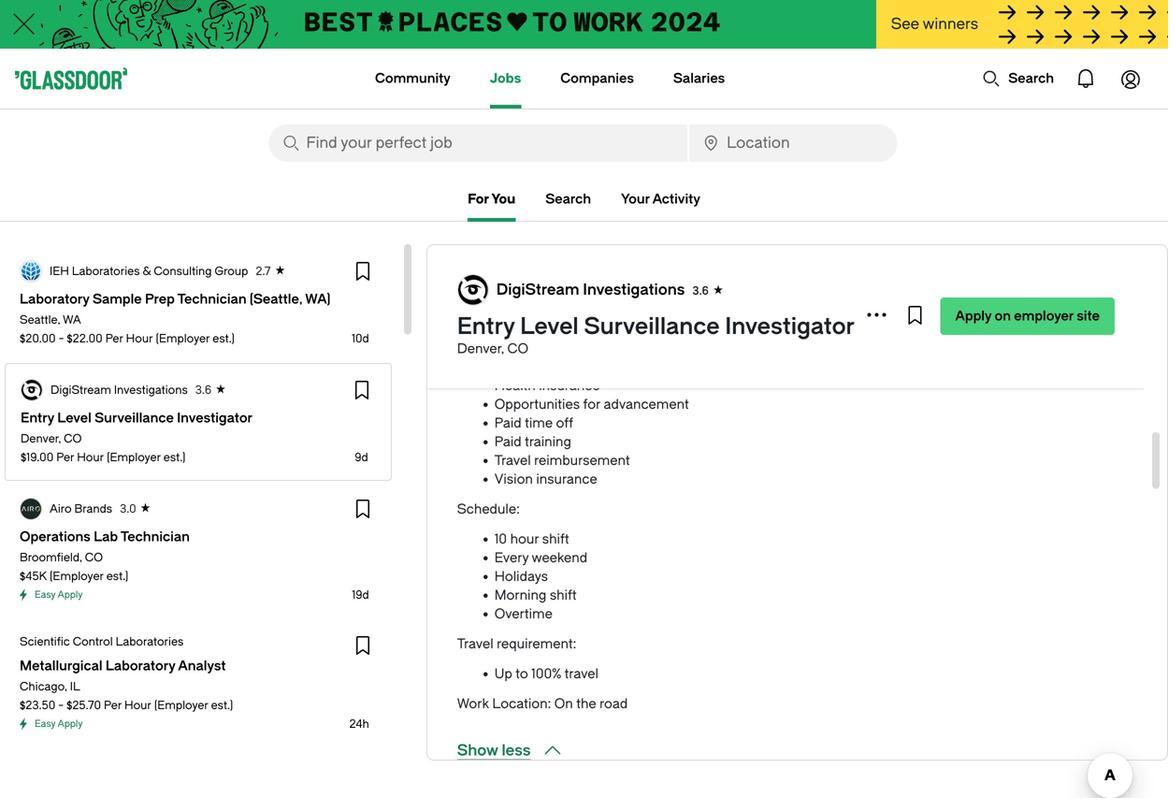 Task type: describe. For each thing, give the bounding box(es) containing it.
1 vertical spatial search
[[546, 191, 591, 207]]

apply for 19d
[[57, 589, 83, 600]]

for
[[583, 397, 601, 412]]

broomfield, co $45k (employer est.)
[[20, 551, 128, 583]]

requirement:
[[497, 636, 577, 652]]

overtime
[[495, 606, 553, 622]]

search link
[[546, 188, 591, 211]]

salaries link
[[674, 49, 725, 109]]

the
[[577, 696, 597, 712]]

community
[[375, 71, 451, 86]]

level
[[520, 313, 579, 340]]

$20.00
[[20, 332, 56, 345]]

reimbursement
[[534, 453, 630, 468]]

easy apply for -
[[35, 719, 83, 729]]

group
[[215, 265, 248, 278]]

advancement
[[604, 397, 689, 412]]

for you
[[468, 191, 516, 207]]

matching
[[533, 322, 592, 337]]

activity
[[653, 191, 701, 207]]

$23.50
[[20, 699, 55, 712]]

$22.00
[[67, 332, 103, 345]]

lottie animation container image inside search "button"
[[983, 69, 1001, 88]]

24h
[[350, 718, 369, 731]]

denver, inside entry level surveillance investigator denver, co
[[457, 341, 504, 356]]

search inside search "button"
[[1009, 71, 1054, 86]]

3.6 for the topmost digistream investigations logo
[[693, 284, 709, 298]]

100%
[[532, 666, 562, 682]]

$19.00 inside denver, co $19.00 per hour (employer est.)
[[21, 451, 54, 464]]

dental
[[495, 341, 536, 356]]

community link
[[375, 49, 451, 109]]

broomfield,
[[20, 551, 82, 564]]

chicago,
[[20, 680, 67, 693]]

investigations for digistream investigations logo in the the jobs list element
[[114, 384, 188, 397]]

seattle,
[[20, 313, 60, 327]]

co inside entry level surveillance investigator denver, co
[[508, 341, 529, 356]]

insurance inside the 401(k) 401(k) matching dental insurance
[[539, 341, 600, 356]]

work location: on the road
[[457, 696, 628, 712]]

easy for $23.50
[[35, 719, 56, 729]]

airo brands logo image
[[21, 499, 41, 519]]

apply inside button
[[956, 308, 992, 324]]

3.0
[[120, 502, 136, 516]]

control
[[73, 635, 113, 648]]

jobs link
[[490, 49, 521, 109]]

see
[[891, 15, 920, 33]]

1 vertical spatial shift
[[550, 588, 577, 603]]

il
[[70, 680, 80, 693]]

search button
[[973, 60, 1064, 97]]

hour for wa
[[126, 332, 153, 345]]

entry
[[457, 313, 515, 340]]

companies link
[[561, 49, 634, 109]]

airo brands
[[50, 502, 112, 516]]

1 horizontal spatial digistream investigations
[[497, 281, 685, 298]]

19d
[[352, 589, 369, 602]]

health
[[495, 378, 536, 393]]

for
[[468, 191, 489, 207]]

denver, co $19.00 per hour (employer est.)
[[21, 432, 186, 464]]

2 401(k) from the top
[[495, 322, 529, 337]]

travel
[[565, 666, 599, 682]]

travel inside health insurance opportunities for advancement paid time off paid training travel reimbursement vision insurance
[[495, 453, 531, 468]]

scientific control laboratories
[[20, 635, 184, 648]]

location:
[[493, 696, 551, 712]]

est.) inside denver, co $19.00 per hour (employer est.)
[[164, 451, 186, 464]]

2.7
[[256, 265, 271, 278]]

see winners
[[891, 15, 979, 33]]

401(k) 401(k) matching dental insurance
[[495, 303, 600, 356]]

est.) inside 'broomfield, co $45k (employer est.)'
[[106, 570, 128, 583]]

hour inside denver, co $19.00 per hour (employer est.)
[[77, 451, 104, 464]]

work
[[457, 696, 489, 712]]

jobs list element
[[4, 244, 393, 798]]

scientific
[[20, 635, 70, 648]]

2 vertical spatial insurance
[[536, 472, 598, 487]]

vision
[[495, 472, 533, 487]]

winners
[[923, 15, 979, 33]]

wa
[[63, 313, 81, 327]]

per inside denver, co $19.00 per hour (employer est.)
[[56, 451, 74, 464]]

1 401(k) from the top
[[495, 303, 529, 319]]

per
[[528, 236, 548, 251]]

digistream for the topmost digistream investigations logo
[[497, 281, 580, 298]]

&
[[143, 265, 151, 278]]

pay: $19.00 per hour
[[457, 236, 581, 251]]

apply on employer site button
[[941, 298, 1115, 335]]

morning
[[495, 588, 547, 603]]

benefits:
[[457, 273, 513, 289]]

apply on employer site
[[956, 308, 1100, 324]]

up to 100% travel
[[495, 666, 599, 682]]

1 paid from the top
[[495, 415, 522, 431]]

training
[[525, 434, 572, 450]]

jobs
[[490, 71, 521, 86]]

chicago, il $23.50 - $25.70 per hour (employer est.)
[[20, 680, 233, 712]]



Task type: locate. For each thing, give the bounding box(es) containing it.
show less
[[457, 742, 531, 759]]

per inside seattle, wa $20.00 - $22.00 per hour (employer est.)
[[105, 332, 123, 345]]

(employer
[[156, 332, 210, 345], [107, 451, 161, 464], [50, 570, 104, 583], [154, 699, 208, 712]]

0 vertical spatial -
[[59, 332, 64, 345]]

1 vertical spatial travel
[[457, 636, 494, 652]]

Search keyword field
[[269, 124, 688, 162]]

to
[[516, 666, 528, 682]]

co inside 'broomfield, co $45k (employer est.)'
[[85, 551, 103, 564]]

brands
[[74, 502, 112, 516]]

2 horizontal spatial co
[[508, 341, 529, 356]]

digistream inside the jobs list element
[[51, 384, 111, 397]]

401(k)
[[495, 303, 529, 319], [495, 322, 529, 337]]

investigations down seattle, wa $20.00 - $22.00 per hour (employer est.)
[[114, 384, 188, 397]]

1 vertical spatial 3.6
[[195, 384, 212, 397]]

0 vertical spatial search
[[1009, 71, 1054, 86]]

1 vertical spatial easy apply
[[35, 719, 83, 729]]

lottie animation container image inside search "button"
[[983, 69, 1001, 88]]

time
[[525, 415, 553, 431]]

0 vertical spatial shift
[[542, 531, 569, 547]]

1 horizontal spatial $19.00
[[486, 236, 525, 251]]

1 none field from the left
[[269, 124, 688, 162]]

2 easy apply from the top
[[35, 719, 83, 729]]

digistream investigations up matching
[[497, 281, 685, 298]]

companies
[[561, 71, 634, 86]]

denver,
[[457, 341, 504, 356], [21, 432, 61, 445]]

1 vertical spatial investigations
[[114, 384, 188, 397]]

2 none field from the left
[[690, 124, 898, 162]]

est.) inside chicago, il $23.50 - $25.70 per hour (employer est.)
[[211, 699, 233, 712]]

see winners link
[[876, 0, 1169, 51]]

laboratories
[[72, 265, 140, 278], [116, 635, 184, 648]]

show less button
[[457, 740, 565, 762]]

laboratories left &
[[72, 265, 140, 278]]

per right $22.00
[[105, 332, 123, 345]]

paid
[[495, 415, 522, 431], [495, 434, 522, 450]]

0 vertical spatial travel
[[495, 453, 531, 468]]

per for wa
[[105, 332, 123, 345]]

3.6 for digistream investigations logo in the the jobs list element
[[195, 384, 212, 397]]

apply down $25.70
[[57, 719, 83, 729]]

hour inside seattle, wa $20.00 - $22.00 per hour (employer est.)
[[126, 332, 153, 345]]

0 vertical spatial paid
[[495, 415, 522, 431]]

easy
[[35, 589, 56, 600], [35, 719, 56, 729]]

2 vertical spatial per
[[104, 699, 122, 712]]

apply left the on
[[956, 308, 992, 324]]

salaries
[[674, 71, 725, 86]]

- down 'wa'
[[59, 332, 64, 345]]

1 vertical spatial insurance
[[539, 378, 600, 393]]

co for denver, co $19.00 per hour (employer est.)
[[64, 432, 82, 445]]

0 vertical spatial easy apply
[[35, 589, 83, 600]]

(employer inside 'broomfield, co $45k (employer est.)'
[[50, 570, 104, 583]]

hour up the every
[[510, 531, 539, 547]]

ieh laboratories & consulting group
[[50, 265, 248, 278]]

denver, inside denver, co $19.00 per hour (employer est.)
[[21, 432, 61, 445]]

1 horizontal spatial co
[[85, 551, 103, 564]]

insurance down matching
[[539, 341, 600, 356]]

denver, down the entry
[[457, 341, 504, 356]]

1 easy apply from the top
[[35, 589, 83, 600]]

1 vertical spatial digistream investigations logo image
[[22, 380, 42, 400]]

Search location field
[[690, 124, 898, 162]]

1 horizontal spatial digistream investigations logo image
[[458, 275, 488, 305]]

hour right per
[[552, 236, 581, 251]]

travel up the work
[[457, 636, 494, 652]]

road
[[600, 696, 628, 712]]

your activity
[[621, 191, 701, 207]]

0 vertical spatial digistream investigations
[[497, 281, 685, 298]]

investigations
[[583, 281, 685, 298], [114, 384, 188, 397]]

0 vertical spatial denver,
[[457, 341, 504, 356]]

1 horizontal spatial none field
[[690, 124, 898, 162]]

digistream for digistream investigations logo in the the jobs list element
[[51, 384, 111, 397]]

denver, up airo brands logo
[[21, 432, 61, 445]]

0 vertical spatial insurance
[[539, 341, 600, 356]]

digistream investigations logo image inside the jobs list element
[[22, 380, 42, 400]]

0 vertical spatial hour
[[126, 332, 153, 345]]

easy for $45k
[[35, 589, 56, 600]]

0 vertical spatial digistream
[[497, 281, 580, 298]]

per
[[105, 332, 123, 345], [56, 451, 74, 464], [104, 699, 122, 712]]

on
[[995, 308, 1011, 324]]

- inside seattle, wa $20.00 - $22.00 per hour (employer est.)
[[59, 332, 64, 345]]

co up the health
[[508, 341, 529, 356]]

$19.00 up airo brands logo
[[21, 451, 54, 464]]

1 vertical spatial digistream investigations
[[51, 384, 188, 397]]

1 vertical spatial hour
[[510, 531, 539, 547]]

insurance up for
[[539, 378, 600, 393]]

1 horizontal spatial 3.6
[[693, 284, 709, 298]]

2 paid from the top
[[495, 434, 522, 450]]

1 horizontal spatial search
[[1009, 71, 1054, 86]]

0 horizontal spatial search
[[546, 191, 591, 207]]

10
[[495, 531, 507, 547]]

3.6 inside the jobs list element
[[195, 384, 212, 397]]

0 vertical spatial apply
[[956, 308, 992, 324]]

0 horizontal spatial digistream investigations
[[51, 384, 188, 397]]

0 horizontal spatial digistream investigations logo image
[[22, 380, 42, 400]]

easy apply for (employer
[[35, 589, 83, 600]]

per for il
[[104, 699, 122, 712]]

0 horizontal spatial 3.6
[[195, 384, 212, 397]]

you
[[492, 191, 516, 207]]

digistream investigations
[[497, 281, 685, 298], [51, 384, 188, 397]]

1 horizontal spatial hour
[[552, 236, 581, 251]]

seattle, wa $20.00 - $22.00 per hour (employer est.)
[[20, 313, 235, 345]]

co right broomfield,
[[85, 551, 103, 564]]

0 vertical spatial per
[[105, 332, 123, 345]]

schedule:
[[457, 501, 520, 517]]

surveillance
[[584, 313, 720, 340]]

- left $25.70
[[58, 699, 64, 712]]

digistream investigations inside the jobs list element
[[51, 384, 188, 397]]

digistream up level
[[497, 281, 580, 298]]

0 horizontal spatial co
[[64, 432, 82, 445]]

$19.00 left per
[[486, 236, 525, 251]]

1 horizontal spatial travel
[[495, 453, 531, 468]]

investigations for the topmost digistream investigations logo
[[583, 281, 685, 298]]

apply for 24h
[[57, 719, 83, 729]]

easy apply down $45k
[[35, 589, 83, 600]]

off
[[556, 415, 574, 431]]

search down see winners link
[[1009, 71, 1054, 86]]

1 easy from the top
[[35, 589, 56, 600]]

- for $22.00
[[59, 332, 64, 345]]

(employer inside seattle, wa $20.00 - $22.00 per hour (employer est.)
[[156, 332, 210, 345]]

shift up weekend
[[542, 531, 569, 547]]

ieh
[[50, 265, 69, 278]]

every
[[495, 550, 529, 566]]

(employer inside chicago, il $23.50 - $25.70 per hour (employer est.)
[[154, 699, 208, 712]]

hour
[[552, 236, 581, 251], [510, 531, 539, 547]]

1 vertical spatial apply
[[57, 589, 83, 600]]

easy down $23.50
[[35, 719, 56, 729]]

apply
[[956, 308, 992, 324], [57, 589, 83, 600], [57, 719, 83, 729]]

hour up brands
[[77, 451, 104, 464]]

lottie animation container image
[[300, 49, 376, 107], [300, 49, 376, 107], [1064, 56, 1109, 101], [1109, 56, 1154, 101], [983, 69, 1001, 88]]

for you link
[[468, 188, 516, 211]]

laboratories right control on the left bottom of page
[[116, 635, 184, 648]]

1 vertical spatial easy
[[35, 719, 56, 729]]

easy down $45k
[[35, 589, 56, 600]]

0 vertical spatial $19.00
[[486, 236, 525, 251]]

None field
[[269, 124, 688, 162], [690, 124, 898, 162]]

1 vertical spatial laboratories
[[116, 635, 184, 648]]

up
[[495, 666, 513, 682]]

ieh laboratories & consulting group logo image
[[21, 261, 41, 282]]

(employer inside denver, co $19.00 per hour (employer est.)
[[107, 451, 161, 464]]

co up airo brands
[[64, 432, 82, 445]]

co
[[508, 341, 529, 356], [64, 432, 82, 445], [85, 551, 103, 564]]

investigations inside the jobs list element
[[114, 384, 188, 397]]

1 vertical spatial denver,
[[21, 432, 61, 445]]

easy apply
[[35, 589, 83, 600], [35, 719, 83, 729]]

co for broomfield, co $45k (employer est.)
[[85, 551, 103, 564]]

lottie animation container image
[[1064, 56, 1109, 101], [1109, 56, 1154, 101], [983, 69, 1001, 88]]

1 horizontal spatial digistream
[[497, 281, 580, 298]]

digistream investigations logo image down $20.00
[[22, 380, 42, 400]]

digistream down $22.00
[[51, 384, 111, 397]]

per inside chicago, il $23.50 - $25.70 per hour (employer est.)
[[104, 699, 122, 712]]

1 vertical spatial per
[[56, 451, 74, 464]]

hour right $25.70
[[124, 699, 152, 712]]

digistream investigations logo image
[[458, 275, 488, 305], [22, 380, 42, 400]]

3.6
[[693, 284, 709, 298], [195, 384, 212, 397]]

your
[[621, 191, 650, 207]]

weekend
[[532, 550, 588, 566]]

pay:
[[457, 236, 483, 251]]

opportunities
[[495, 397, 580, 412]]

hour inside chicago, il $23.50 - $25.70 per hour (employer est.)
[[124, 699, 152, 712]]

0 vertical spatial 3.6
[[693, 284, 709, 298]]

2 vertical spatial co
[[85, 551, 103, 564]]

travel up vision
[[495, 453, 531, 468]]

per right $25.70
[[104, 699, 122, 712]]

- for $25.70
[[58, 699, 64, 712]]

1 vertical spatial paid
[[495, 434, 522, 450]]

2 easy from the top
[[35, 719, 56, 729]]

$25.70
[[67, 699, 101, 712]]

- inside chicago, il $23.50 - $25.70 per hour (employer est.)
[[58, 699, 64, 712]]

less
[[502, 742, 531, 759]]

0 horizontal spatial hour
[[510, 531, 539, 547]]

hour right $22.00
[[126, 332, 153, 345]]

$45k
[[20, 570, 47, 583]]

0 vertical spatial 401(k)
[[495, 303, 529, 319]]

2 vertical spatial apply
[[57, 719, 83, 729]]

0 horizontal spatial travel
[[457, 636, 494, 652]]

10 hour shift every weekend holidays morning shift overtime
[[495, 531, 588, 622]]

0 vertical spatial investigations
[[583, 281, 685, 298]]

apply down 'broomfield, co $45k (employer est.)'
[[57, 589, 83, 600]]

0 horizontal spatial digistream
[[51, 384, 111, 397]]

0 horizontal spatial $19.00
[[21, 451, 54, 464]]

2 vertical spatial hour
[[124, 699, 152, 712]]

site
[[1077, 308, 1100, 324]]

none field search keyword
[[269, 124, 688, 162]]

0 horizontal spatial investigations
[[114, 384, 188, 397]]

1 vertical spatial digistream
[[51, 384, 111, 397]]

none field the search location
[[690, 124, 898, 162]]

paid left the time
[[495, 415, 522, 431]]

1 vertical spatial co
[[64, 432, 82, 445]]

consulting
[[154, 265, 212, 278]]

9d
[[355, 451, 368, 464]]

-
[[59, 332, 64, 345], [58, 699, 64, 712]]

0 horizontal spatial denver,
[[21, 432, 61, 445]]

1 vertical spatial hour
[[77, 451, 104, 464]]

on
[[555, 696, 573, 712]]

0 vertical spatial laboratories
[[72, 265, 140, 278]]

health insurance opportunities for advancement paid time off paid training travel reimbursement vision insurance
[[495, 378, 689, 487]]

digistream investigations up denver, co $19.00 per hour (employer est.)
[[51, 384, 188, 397]]

search
[[1009, 71, 1054, 86], [546, 191, 591, 207]]

investigations up surveillance
[[583, 281, 685, 298]]

employer
[[1015, 308, 1074, 324]]

1 vertical spatial $19.00
[[21, 451, 54, 464]]

paid up vision
[[495, 434, 522, 450]]

entry level surveillance investigator denver, co
[[457, 313, 855, 356]]

0 vertical spatial digistream investigations logo image
[[458, 275, 488, 305]]

your activity link
[[621, 188, 701, 211]]

per up airo
[[56, 451, 74, 464]]

insurance down 'reimbursement'
[[536, 472, 598, 487]]

1 - from the top
[[59, 332, 64, 345]]

digistream investigations logo image up the entry
[[458, 275, 488, 305]]

0 vertical spatial easy
[[35, 589, 56, 600]]

airo
[[50, 502, 72, 516]]

10d
[[352, 332, 369, 345]]

show
[[457, 742, 498, 759]]

co inside denver, co $19.00 per hour (employer est.)
[[64, 432, 82, 445]]

investigator
[[725, 313, 855, 340]]

1 vertical spatial 401(k)
[[495, 322, 529, 337]]

1 vertical spatial -
[[58, 699, 64, 712]]

0 horizontal spatial none field
[[269, 124, 688, 162]]

1 horizontal spatial denver,
[[457, 341, 504, 356]]

hour inside 10 hour shift every weekend holidays morning shift overtime
[[510, 531, 539, 547]]

1 horizontal spatial investigations
[[583, 281, 685, 298]]

travel requirement:
[[457, 636, 577, 652]]

0 vertical spatial co
[[508, 341, 529, 356]]

shift
[[542, 531, 569, 547], [550, 588, 577, 603]]

search up per
[[546, 191, 591, 207]]

2 - from the top
[[58, 699, 64, 712]]

shift down weekend
[[550, 588, 577, 603]]

travel
[[495, 453, 531, 468], [457, 636, 494, 652]]

hour for il
[[124, 699, 152, 712]]

holidays
[[495, 569, 548, 584]]

est.) inside seattle, wa $20.00 - $22.00 per hour (employer est.)
[[213, 332, 235, 345]]

easy apply down $23.50
[[35, 719, 83, 729]]

0 vertical spatial hour
[[552, 236, 581, 251]]



Task type: vqa. For each thing, say whether or not it's contained in the screenshot.
1st united from the bottom of the page
no



